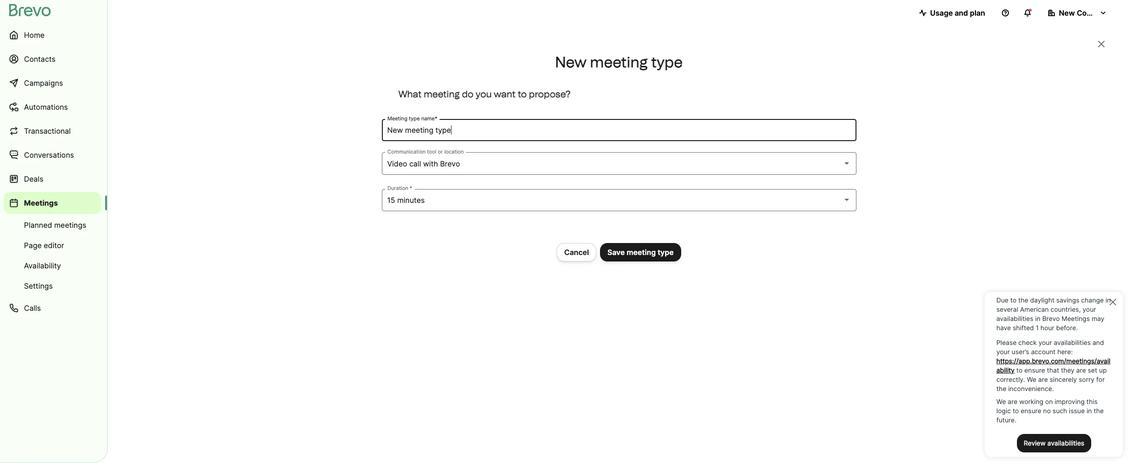 Task type: locate. For each thing, give the bounding box(es) containing it.
type
[[651, 54, 683, 71], [658, 248, 674, 257]]

home link
[[4, 24, 101, 46]]

planned meetings
[[24, 221, 86, 230]]

usage and plan button
[[912, 4, 993, 22]]

settings link
[[4, 277, 101, 295]]

new
[[1059, 8, 1075, 18], [555, 54, 587, 71]]

company
[[1077, 8, 1111, 18]]

brevo
[[440, 159, 460, 168]]

automations link
[[4, 96, 101, 118]]

cancel button
[[557, 243, 597, 261]]

what
[[398, 88, 422, 99]]

1 horizontal spatial new
[[1059, 8, 1075, 18]]

call
[[409, 159, 421, 168]]

1 vertical spatial type
[[658, 248, 674, 257]]

minutes
[[397, 195, 425, 205]]

availability link
[[4, 256, 101, 275]]

page editor
[[24, 241, 64, 250]]

meeting
[[590, 54, 648, 71], [424, 88, 460, 99], [627, 248, 656, 257]]

transactional
[[24, 126, 71, 136]]

new meeting type
[[555, 54, 683, 71]]

meetings link
[[4, 192, 101, 214]]

new company
[[1059, 8, 1111, 18]]

0 vertical spatial new
[[1059, 8, 1075, 18]]

type inside button
[[658, 248, 674, 257]]

deals
[[24, 174, 43, 184]]

new for new company
[[1059, 8, 1075, 18]]

0 horizontal spatial new
[[555, 54, 587, 71]]

15
[[387, 195, 395, 205]]

usage
[[930, 8, 953, 18]]

what meeting do you want to propose?
[[398, 88, 571, 99]]

new up the propose?
[[555, 54, 587, 71]]

calls
[[24, 304, 41, 313]]

propose?
[[529, 88, 571, 99]]

15 minutes
[[387, 195, 425, 205]]

home
[[24, 30, 45, 40]]

meeting for what
[[424, 88, 460, 99]]

new left 'company'
[[1059, 8, 1075, 18]]

0 vertical spatial meeting
[[590, 54, 648, 71]]

planned
[[24, 221, 52, 230]]

page editor link
[[4, 236, 101, 255]]

save meeting type button
[[600, 243, 681, 261]]

meetings
[[54, 221, 86, 230]]

1 vertical spatial new
[[555, 54, 587, 71]]

type for new meeting type
[[651, 54, 683, 71]]

2 vertical spatial meeting
[[627, 248, 656, 257]]

meetings
[[24, 198, 58, 208]]

plan
[[970, 8, 985, 18]]

meeting for new
[[590, 54, 648, 71]]

Meeting type name* text field
[[387, 125, 851, 136]]

editor
[[44, 241, 64, 250]]

conversations link
[[4, 144, 101, 166]]

1 vertical spatial meeting
[[424, 88, 460, 99]]

new company button
[[1041, 4, 1115, 22]]

new inside button
[[1059, 8, 1075, 18]]

meeting inside button
[[627, 248, 656, 257]]

0 vertical spatial type
[[651, 54, 683, 71]]

planned meetings link
[[4, 216, 101, 234]]



Task type: describe. For each thing, give the bounding box(es) containing it.
settings
[[24, 281, 53, 291]]

type for save meeting type
[[658, 248, 674, 257]]

calls link
[[4, 297, 101, 319]]

video
[[387, 159, 407, 168]]

and
[[955, 8, 968, 18]]

save meeting type
[[608, 248, 674, 257]]

new for new meeting type
[[555, 54, 587, 71]]

availability
[[24, 261, 61, 270]]

deals link
[[4, 168, 101, 190]]

cancel
[[564, 248, 589, 257]]

campaigns link
[[4, 72, 101, 94]]

contacts link
[[4, 48, 101, 70]]

do
[[462, 88, 474, 99]]

15 minutes field
[[387, 195, 851, 206]]

want
[[494, 88, 516, 99]]

with
[[423, 159, 438, 168]]

usage and plan
[[930, 8, 985, 18]]

page
[[24, 241, 42, 250]]

campaigns
[[24, 78, 63, 88]]

you
[[476, 88, 492, 99]]

Video call with Brevo field
[[387, 158, 851, 169]]

meeting for save
[[627, 248, 656, 257]]

contacts
[[24, 54, 56, 64]]

to
[[518, 88, 527, 99]]

save
[[608, 248, 625, 257]]

conversations
[[24, 150, 74, 160]]

video call with brevo
[[387, 159, 460, 168]]

automations
[[24, 102, 68, 112]]

transactional link
[[4, 120, 101, 142]]



Task type: vqa. For each thing, say whether or not it's contained in the screenshot.
notifications
no



